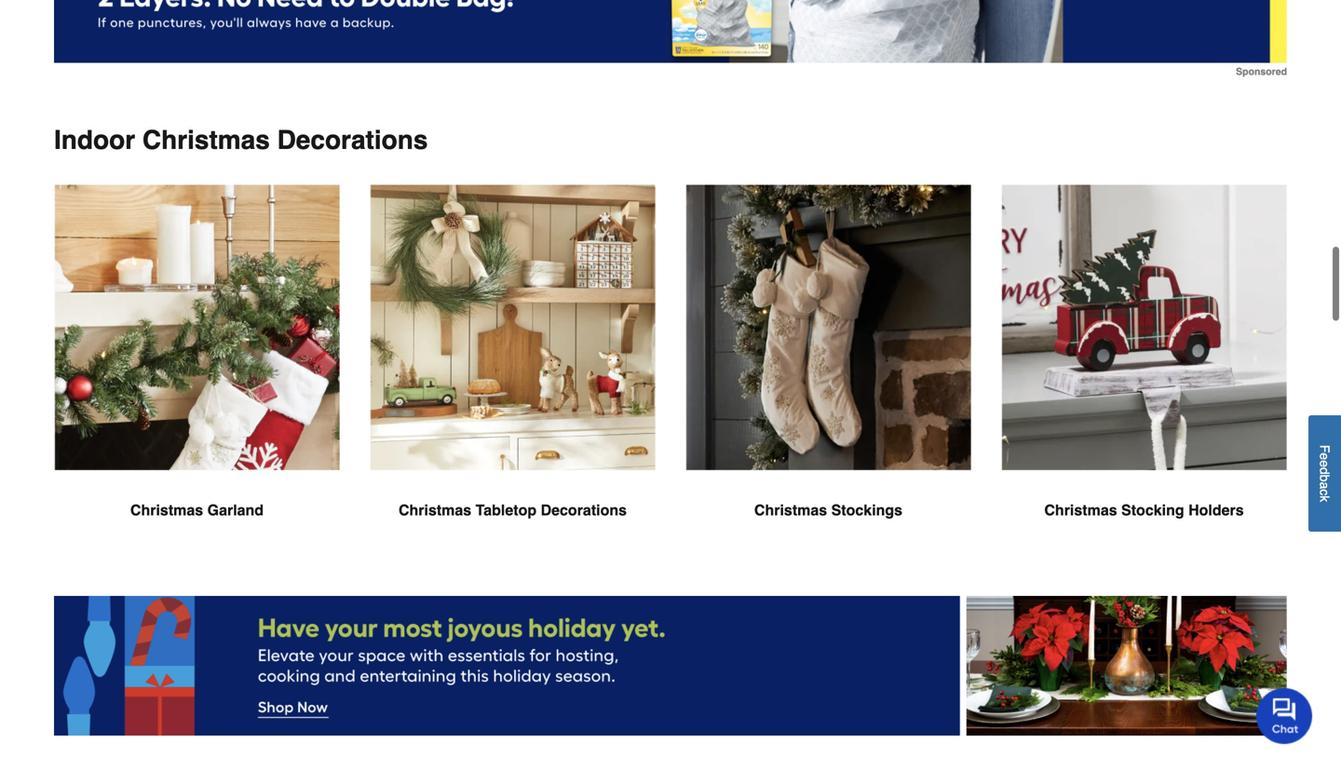 Task type: locate. For each thing, give the bounding box(es) containing it.
2 e from the top
[[1318, 460, 1332, 467]]

christmas stockings
[[754, 502, 903, 519]]

decorations
[[277, 125, 428, 155], [541, 502, 627, 519]]

0 horizontal spatial decorations
[[277, 125, 428, 155]]

0 vertical spatial decorations
[[277, 125, 428, 155]]

christmas garland
[[130, 502, 264, 519]]

e up b
[[1318, 460, 1332, 467]]

decorations inside christmas tabletop decorations link
[[541, 502, 627, 519]]

1 vertical spatial decorations
[[541, 502, 627, 519]]

decorations for indoor christmas decorations
[[277, 125, 428, 155]]

christmas for christmas stocking holders
[[1044, 502, 1117, 519]]

e
[[1318, 453, 1332, 460], [1318, 460, 1332, 467]]

tabletop
[[476, 502, 537, 519]]

e up d
[[1318, 453, 1332, 460]]

christmas
[[142, 125, 270, 155], [130, 502, 203, 519], [399, 502, 471, 519], [754, 502, 827, 519], [1044, 502, 1117, 519]]

f e e d b a c k
[[1318, 445, 1332, 502]]

stockings
[[831, 502, 903, 519]]

stocking
[[1121, 502, 1184, 519]]

a pair of white embroidered christmas stockings hanging on a mantel. image
[[686, 185, 971, 470]]

1 horizontal spatial decorations
[[541, 502, 627, 519]]

1 vertical spatial advertisement region
[[54, 596, 1287, 740]]

a wooden red plaid pickup truck with tree christmas stocking holder. image
[[1001, 185, 1287, 470]]

christmas for christmas garland
[[130, 502, 203, 519]]

d
[[1318, 467, 1332, 475]]

advertisement region
[[54, 0, 1287, 77], [54, 596, 1287, 740]]

0 vertical spatial advertisement region
[[54, 0, 1287, 77]]

christmas for christmas stockings
[[754, 502, 827, 519]]

christmas inside "link"
[[754, 502, 827, 519]]

indoor
[[54, 125, 135, 155]]

christmas stocking holders link
[[1001, 185, 1287, 566]]



Task type: vqa. For each thing, say whether or not it's contained in the screenshot.
up to the left
no



Task type: describe. For each thing, give the bounding box(es) containing it.
f
[[1318, 445, 1332, 453]]

c
[[1318, 489, 1332, 496]]

christmas for christmas tabletop decorations
[[399, 502, 471, 519]]

k
[[1318, 496, 1332, 502]]

1 e from the top
[[1318, 453, 1332, 460]]

holders
[[1189, 502, 1244, 519]]

f e e d b a c k button
[[1309, 415, 1341, 532]]

christmas tabletop decorations link
[[370, 185, 656, 566]]

b
[[1318, 475, 1332, 482]]

decorations for christmas tabletop decorations
[[541, 502, 627, 519]]

christmas tabletop decorations
[[399, 502, 627, 519]]

1 advertisement region from the top
[[54, 0, 1287, 77]]

chat invite button image
[[1256, 687, 1313, 744]]

a
[[1318, 482, 1332, 489]]

garland
[[207, 502, 264, 519]]

a white mantel with green artificial garland, white candles, and red and white stockings. image
[[54, 185, 340, 470]]

indoor christmas decorations
[[54, 125, 428, 155]]

christmas stockings link
[[686, 185, 971, 566]]

christmas garland link
[[54, 185, 340, 566]]

2 advertisement region from the top
[[54, 596, 1287, 740]]

a buffet table with a green pickup, reindeer, advent calendar and cake stand christmas decorations. image
[[370, 185, 656, 470]]

christmas stocking holders
[[1044, 502, 1244, 519]]



